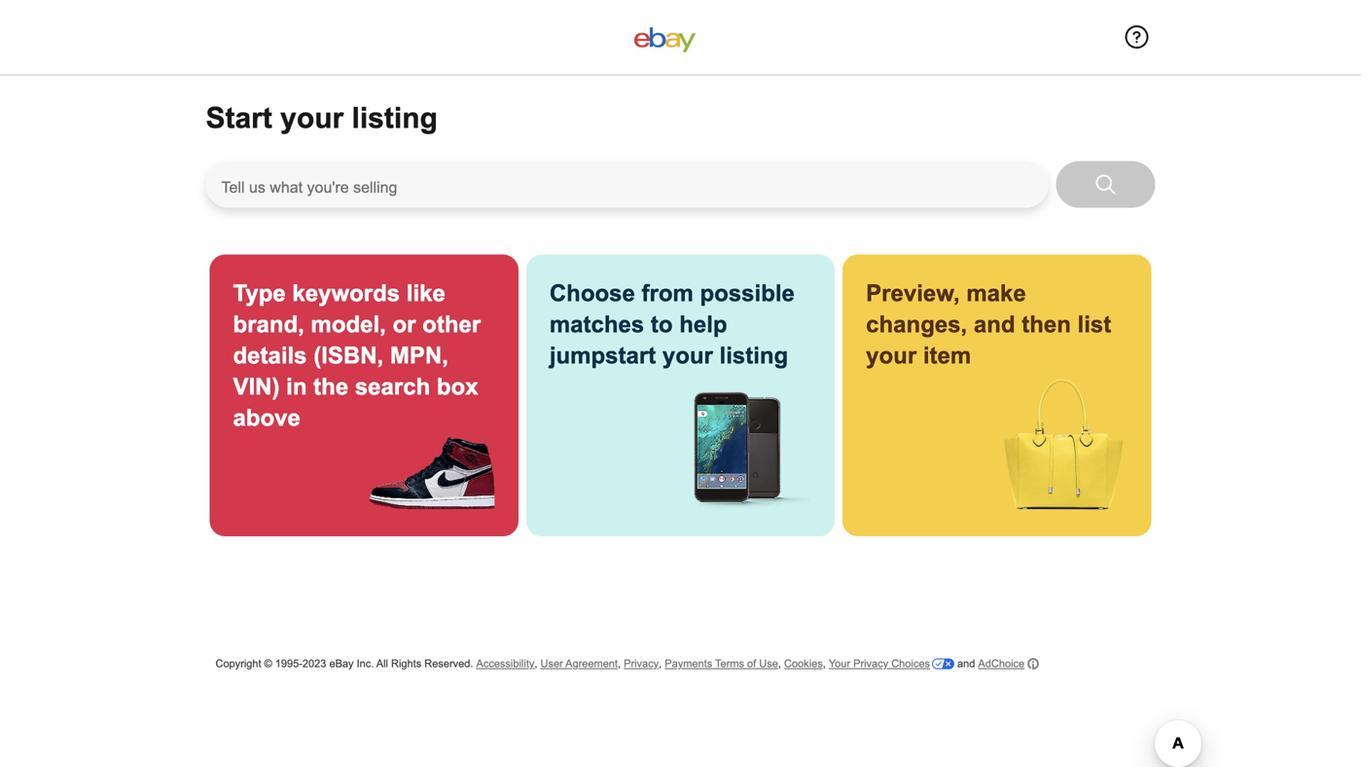 Task type: vqa. For each thing, say whether or not it's contained in the screenshot.
Free related to the Freeze Miser 2 Pack - Outdoor Faucet Freeze Protection | Durable Replacement link
no



Task type: describe. For each thing, give the bounding box(es) containing it.
reserved.
[[425, 657, 473, 670]]

5 , from the left
[[823, 657, 826, 670]]

choose
[[550, 280, 635, 306]]

image1 image
[[365, 434, 495, 510]]

2 , from the left
[[618, 657, 621, 670]]

brand,
[[233, 311, 304, 337]]

the
[[314, 374, 349, 400]]

your inside 'preview, make changes, and then list your item'
[[866, 343, 917, 368]]

help
[[680, 311, 728, 337]]

possible
[[700, 280, 795, 306]]

matches
[[550, 311, 645, 337]]

item
[[924, 343, 972, 368]]

payments terms of use link
[[665, 657, 779, 670]]

in
[[286, 374, 307, 400]]

copyright © 1995-2023 ebay inc. all rights reserved. accessibility , user agreement , privacy , payments terms of use , cookies , your privacy choices
[[216, 657, 930, 670]]

0 horizontal spatial listing
[[352, 102, 438, 134]]

(isbn,
[[314, 343, 384, 368]]

start
[[206, 102, 272, 134]]

privacy link
[[624, 657, 659, 670]]

rights
[[391, 657, 422, 670]]

©
[[264, 657, 272, 670]]

type
[[233, 280, 286, 306]]

payments
[[665, 657, 713, 670]]

image3 image
[[998, 379, 1129, 510]]

1995-
[[275, 657, 303, 670]]

from
[[642, 280, 694, 306]]

1 privacy from the left
[[624, 657, 659, 670]]

3 , from the left
[[659, 657, 662, 670]]

vin)
[[233, 374, 280, 400]]

and inside 'preview, make changes, and then list your item'
[[974, 311, 1016, 337]]

cookies
[[784, 657, 823, 670]]

preview,
[[866, 280, 960, 306]]

choices
[[892, 657, 930, 670]]

like
[[407, 280, 446, 306]]

changes,
[[866, 311, 968, 337]]

2023
[[303, 657, 326, 670]]

search
[[355, 374, 430, 400]]

mpn,
[[390, 343, 449, 368]]

image2 image
[[682, 374, 812, 510]]

make
[[967, 280, 1027, 306]]

1 , from the left
[[535, 657, 538, 670]]

other
[[423, 311, 481, 337]]

terms
[[715, 657, 745, 670]]

your privacy choices link
[[829, 657, 955, 670]]

above
[[233, 405, 301, 431]]

and adchoice
[[955, 657, 1025, 670]]

keywords
[[292, 280, 400, 306]]

choose from possible matches to help jumpstart your listing
[[550, 280, 795, 368]]

box
[[437, 374, 478, 400]]



Task type: locate. For each thing, give the bounding box(es) containing it.
ebay
[[329, 657, 354, 670]]

2 privacy from the left
[[854, 657, 889, 670]]

1 vertical spatial and
[[958, 657, 976, 670]]

accessibility
[[476, 657, 535, 670]]

your
[[281, 102, 344, 134], [663, 343, 713, 368], [866, 343, 917, 368]]

2 horizontal spatial your
[[866, 343, 917, 368]]

privacy right your
[[854, 657, 889, 670]]

accessibility link
[[476, 657, 535, 670]]

type keywords like brand, model, or other details (isbn, mpn, vin) in the search box above
[[233, 280, 481, 431]]

start your listing
[[206, 102, 438, 134]]

listing inside choose from possible matches to help jumpstart your listing
[[720, 343, 789, 368]]

, left the cookies
[[779, 657, 782, 670]]

jumpstart
[[550, 343, 656, 368]]

user agreement link
[[541, 657, 618, 670]]

1 horizontal spatial your
[[663, 343, 713, 368]]

and down make
[[974, 311, 1016, 337]]

, left 'privacy' link
[[618, 657, 621, 670]]

privacy
[[624, 657, 659, 670], [854, 657, 889, 670]]

inc.
[[357, 657, 374, 670]]

your inside choose from possible matches to help jumpstart your listing
[[663, 343, 713, 368]]

0 vertical spatial listing
[[352, 102, 438, 134]]

or
[[393, 311, 416, 337]]

,
[[535, 657, 538, 670], [618, 657, 621, 670], [659, 657, 662, 670], [779, 657, 782, 670], [823, 657, 826, 670]]

details
[[233, 343, 307, 368]]

Tell us what you're selling text field
[[206, 161, 1049, 208]]

adchoice
[[979, 657, 1025, 670]]

4 , from the left
[[779, 657, 782, 670]]

of
[[748, 657, 757, 670]]

0 vertical spatial and
[[974, 311, 1016, 337]]

to
[[651, 311, 673, 337]]

all
[[376, 657, 388, 670]]

use
[[759, 657, 779, 670]]

your
[[829, 657, 851, 670]]

cookies link
[[784, 657, 823, 670]]

your down changes,
[[866, 343, 917, 368]]

, left payments at bottom
[[659, 657, 662, 670]]

listing
[[352, 102, 438, 134], [720, 343, 789, 368]]

then
[[1022, 311, 1072, 337]]

1 vertical spatial listing
[[720, 343, 789, 368]]

privacy left payments at bottom
[[624, 657, 659, 670]]

preview, make changes, and then list your item
[[866, 280, 1112, 368]]

, left your
[[823, 657, 826, 670]]

copyright
[[216, 657, 261, 670]]

and left the adchoice
[[958, 657, 976, 670]]

1 horizontal spatial privacy
[[854, 657, 889, 670]]

0 horizontal spatial privacy
[[624, 657, 659, 670]]

, left user
[[535, 657, 538, 670]]

1 horizontal spatial listing
[[720, 343, 789, 368]]

and
[[974, 311, 1016, 337], [958, 657, 976, 670]]

your down help at the top
[[663, 343, 713, 368]]

user
[[541, 657, 563, 670]]

model,
[[311, 311, 386, 337]]

your right start
[[281, 102, 344, 134]]

adchoice link
[[979, 657, 1040, 671]]

agreement
[[566, 657, 618, 670]]

list
[[1078, 311, 1112, 337]]

0 horizontal spatial your
[[281, 102, 344, 134]]



